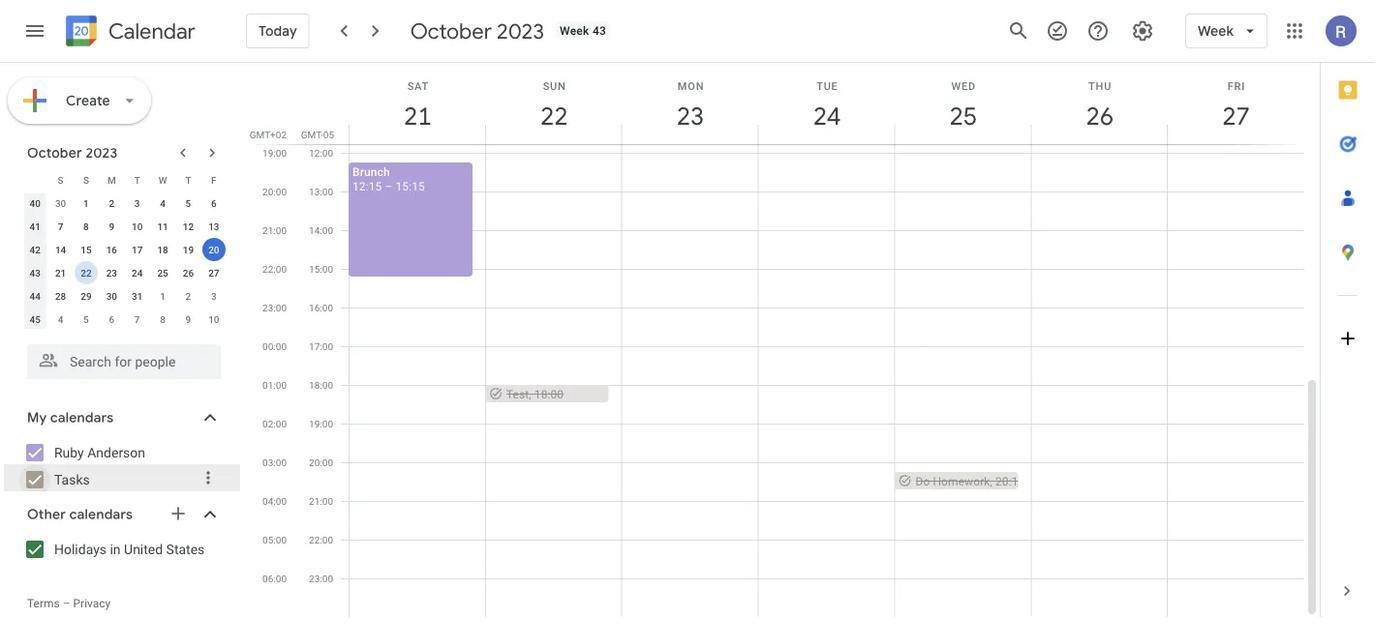 Task type: locate. For each thing, give the bounding box(es) containing it.
23
[[676, 100, 703, 132], [106, 267, 117, 279]]

10 for november 10 element
[[208, 314, 219, 325]]

30
[[55, 198, 66, 209], [106, 291, 117, 302]]

1 horizontal spatial october 2023
[[410, 17, 544, 45]]

11
[[157, 221, 168, 232]]

10
[[132, 221, 143, 232], [208, 314, 219, 325]]

18:00 right test
[[534, 388, 564, 401]]

– right terms link
[[63, 598, 70, 611]]

row containing s
[[22, 169, 227, 192]]

26
[[1085, 100, 1113, 132], [183, 267, 194, 279]]

8 down 'november 1' element
[[160, 314, 166, 325]]

0 vertical spatial 21
[[403, 100, 430, 132]]

00:00
[[263, 341, 287, 353]]

0 vertical spatial 4
[[160, 198, 166, 209]]

6 up the 13 element
[[211, 198, 217, 209]]

0 horizontal spatial 3
[[134, 198, 140, 209]]

3
[[134, 198, 140, 209], [211, 291, 217, 302]]

25 link
[[941, 94, 986, 138]]

0 vertical spatial 10
[[132, 221, 143, 232]]

19:00 right "02:00"
[[309, 418, 333, 430]]

s
[[58, 174, 64, 186], [83, 174, 89, 186]]

6 down 30 element
[[109, 314, 114, 325]]

s left m
[[83, 174, 89, 186]]

0 vertical spatial 6
[[211, 198, 217, 209]]

s up september 30 element
[[58, 174, 64, 186]]

1 horizontal spatial 4
[[160, 198, 166, 209]]

24
[[812, 100, 840, 132], [132, 267, 143, 279]]

0 horizontal spatial 20:00
[[263, 186, 287, 198]]

1 horizontal spatial 5
[[186, 198, 191, 209]]

1 horizontal spatial 23:00
[[309, 573, 333, 585]]

october up september 30 element
[[27, 144, 82, 162]]

23 element
[[100, 261, 123, 285]]

9 down november 2 element on the top of page
[[186, 314, 191, 325]]

0 horizontal spatial 1
[[83, 198, 89, 209]]

6 row from the top
[[22, 285, 227, 308]]

3 up november 10 element
[[211, 291, 217, 302]]

1 horizontal spatial 22
[[539, 100, 567, 132]]

14:00
[[309, 225, 333, 236]]

1 vertical spatial 2023
[[86, 144, 118, 162]]

0 horizontal spatial 2023
[[86, 144, 118, 162]]

0 vertical spatial 19:00
[[263, 147, 287, 159]]

19:00
[[263, 147, 287, 159], [309, 418, 333, 430]]

24 up 31
[[132, 267, 143, 279]]

1 horizontal spatial 20:00
[[309, 457, 333, 469]]

1 horizontal spatial 1
[[160, 291, 166, 302]]

22 down sun
[[539, 100, 567, 132]]

october up sat
[[410, 17, 492, 45]]

43 up 44
[[30, 267, 41, 279]]

43 inside row group
[[30, 267, 41, 279]]

4 row from the top
[[22, 238, 227, 261]]

1 vertical spatial october 2023
[[27, 144, 118, 162]]

1 vertical spatial 22
[[81, 267, 92, 279]]

october 2023 up m
[[27, 144, 118, 162]]

create
[[66, 92, 110, 109]]

1 horizontal spatial 3
[[211, 291, 217, 302]]

10 down the november 3 element
[[208, 314, 219, 325]]

14
[[55, 244, 66, 256]]

1 vertical spatial 7
[[134, 314, 140, 325]]

9
[[109, 221, 114, 232], [186, 314, 191, 325]]

26 down 19
[[183, 267, 194, 279]]

1 vertical spatial 21
[[55, 267, 66, 279]]

my calendars list
[[4, 438, 240, 496]]

week inside week 'dropdown button'
[[1198, 22, 1234, 40]]

29
[[81, 291, 92, 302]]

other calendars
[[27, 507, 133, 524]]

1 vertical spatial 43
[[30, 267, 41, 279]]

1 horizontal spatial 10
[[208, 314, 219, 325]]

1 horizontal spatial 22:00
[[309, 535, 333, 546]]

november 5 element
[[75, 308, 98, 331]]

week for week
[[1198, 22, 1234, 40]]

week up sun
[[560, 24, 589, 38]]

1 vertical spatial 10
[[208, 314, 219, 325]]

0 vertical spatial 26
[[1085, 100, 1113, 132]]

– left 15:15
[[385, 180, 393, 193]]

0 horizontal spatial 9
[[109, 221, 114, 232]]

13
[[208, 221, 219, 232]]

27 down 20
[[208, 267, 219, 279]]

4
[[160, 198, 166, 209], [58, 314, 63, 325]]

tab list
[[1321, 63, 1374, 565]]

23 down "mon"
[[676, 100, 703, 132]]

0 horizontal spatial week
[[560, 24, 589, 38]]

43 up 22 column header
[[593, 24, 606, 38]]

1
[[83, 198, 89, 209], [160, 291, 166, 302]]

7 down september 30 element
[[58, 221, 63, 232]]

25 down 18
[[157, 267, 168, 279]]

01:00
[[263, 380, 287, 391]]

today
[[259, 22, 297, 40]]

1 horizontal spatial 19:00
[[309, 418, 333, 430]]

24 inside 24 column header
[[812, 100, 840, 132]]

21 link
[[396, 94, 440, 138]]

1 horizontal spatial t
[[185, 174, 191, 186]]

0 horizontal spatial –
[[63, 598, 70, 611]]

None search field
[[0, 337, 240, 380]]

2023 left week 43
[[497, 17, 544, 45]]

23:00 right 06:00
[[309, 573, 333, 585]]

t right w
[[185, 174, 191, 186]]

1 horizontal spatial s
[[83, 174, 89, 186]]

21 inside column header
[[403, 100, 430, 132]]

23 link
[[668, 94, 713, 138]]

28 element
[[49, 285, 72, 308]]

0 horizontal spatial 22
[[81, 267, 92, 279]]

0 vertical spatial ,
[[529, 388, 531, 401]]

1 horizontal spatial 9
[[186, 314, 191, 325]]

23:00 up 00:00
[[263, 302, 287, 314]]

calendars
[[50, 410, 114, 427], [69, 507, 133, 524]]

05
[[323, 129, 334, 140]]

1 horizontal spatial 30
[[106, 291, 117, 302]]

27 column header
[[1167, 63, 1305, 144]]

1 vertical spatial 27
[[208, 267, 219, 279]]

20
[[208, 244, 219, 256]]

24 column header
[[758, 63, 895, 144]]

ruby
[[54, 445, 84, 461]]

october 2023
[[410, 17, 544, 45], [27, 144, 118, 162]]

21 down 14
[[55, 267, 66, 279]]

0 vertical spatial october
[[410, 17, 492, 45]]

wed 25
[[948, 80, 976, 132]]

0 vertical spatial 22:00
[[263, 263, 287, 275]]

october 2023 up sat
[[410, 17, 544, 45]]

terms – privacy
[[27, 598, 111, 611]]

1 vertical spatial ,
[[990, 475, 993, 489]]

0 vertical spatial 2023
[[497, 17, 544, 45]]

2
[[109, 198, 114, 209], [186, 291, 191, 302]]

week up "fri"
[[1198, 22, 1234, 40]]

0 vertical spatial 25
[[948, 100, 976, 132]]

21:00 right 04:00
[[309, 496, 333, 507]]

25 element
[[151, 261, 174, 285]]

04:00
[[263, 496, 287, 507]]

20:00 left '13:00'
[[263, 186, 287, 198]]

calendar element
[[62, 12, 196, 54]]

30 up november 6 element
[[106, 291, 117, 302]]

1 vertical spatial 9
[[186, 314, 191, 325]]

22:00 left '15:00'
[[263, 263, 287, 275]]

row group
[[22, 192, 227, 331]]

14 element
[[49, 238, 72, 261]]

0 horizontal spatial 18:00
[[309, 380, 333, 391]]

november 6 element
[[100, 308, 123, 331]]

0 horizontal spatial october 2023
[[27, 144, 118, 162]]

1 vertical spatial 4
[[58, 314, 63, 325]]

5 row from the top
[[22, 261, 227, 285]]

1 down 25 element
[[160, 291, 166, 302]]

do
[[916, 475, 930, 489]]

2 t from the left
[[185, 174, 191, 186]]

1 vertical spatial calendars
[[69, 507, 133, 524]]

2023 up m
[[86, 144, 118, 162]]

w
[[158, 174, 167, 186]]

calendars up "ruby"
[[50, 410, 114, 427]]

0 vertical spatial 20:00
[[263, 186, 287, 198]]

10 up 17
[[132, 221, 143, 232]]

17 element
[[126, 238, 149, 261]]

22 down 15
[[81, 267, 92, 279]]

0 vertical spatial 8
[[83, 221, 89, 232]]

do homework , 20:15
[[916, 475, 1025, 489]]

2 down m
[[109, 198, 114, 209]]

0 vertical spatial 24
[[812, 100, 840, 132]]

23 down 16
[[106, 267, 117, 279]]

27 inside column header
[[1221, 100, 1249, 132]]

0 vertical spatial 5
[[186, 198, 191, 209]]

9 up 16 element on the top
[[109, 221, 114, 232]]

18:00
[[309, 380, 333, 391], [534, 388, 564, 401]]

10 for 10 element
[[132, 221, 143, 232]]

5
[[186, 198, 191, 209], [83, 314, 89, 325]]

1 vertical spatial 5
[[83, 314, 89, 325]]

september 30 element
[[49, 192, 72, 215]]

12 element
[[177, 215, 200, 238]]

1 horizontal spatial 7
[[134, 314, 140, 325]]

3 up 10 element
[[134, 198, 140, 209]]

11 element
[[151, 215, 174, 238]]

november 10 element
[[202, 308, 225, 331]]

1 horizontal spatial 26
[[1085, 100, 1113, 132]]

29 element
[[75, 285, 98, 308]]

0 vertical spatial 43
[[593, 24, 606, 38]]

1 horizontal spatial 23
[[676, 100, 703, 132]]

0 horizontal spatial 7
[[58, 221, 63, 232]]

november 1 element
[[151, 285, 174, 308]]

24 down tue
[[812, 100, 840, 132]]

1 vertical spatial 25
[[157, 267, 168, 279]]

other calendars button
[[4, 500, 240, 531]]

1 horizontal spatial 6
[[211, 198, 217, 209]]

7 row from the top
[[22, 308, 227, 331]]

21 down sat
[[403, 100, 430, 132]]

19:00 down gmt+02
[[263, 147, 287, 159]]

12:00
[[309, 147, 333, 159]]

grid
[[248, 63, 1320, 619]]

0 horizontal spatial 24
[[132, 267, 143, 279]]

20:00 right 03:00
[[309, 457, 333, 469]]

16 element
[[100, 238, 123, 261]]

1 horizontal spatial 21:00
[[309, 496, 333, 507]]

0 horizontal spatial 43
[[30, 267, 41, 279]]

20, today element
[[202, 238, 225, 261]]

8 up 15 element
[[83, 221, 89, 232]]

45
[[30, 314, 41, 325]]

3 row from the top
[[22, 215, 227, 238]]

27 link
[[1214, 94, 1259, 138]]

fri 27
[[1221, 80, 1249, 132]]

27 element
[[202, 261, 225, 285]]

row
[[22, 169, 227, 192], [22, 192, 227, 215], [22, 215, 227, 238], [22, 238, 227, 261], [22, 261, 227, 285], [22, 285, 227, 308], [22, 308, 227, 331]]

november 3 element
[[202, 285, 225, 308]]

0 vertical spatial 27
[[1221, 100, 1249, 132]]

2023
[[497, 17, 544, 45], [86, 144, 118, 162]]

4 down 28 element
[[58, 314, 63, 325]]

25 down wed
[[948, 100, 976, 132]]

03:00
[[263, 457, 287, 469]]

0 vertical spatial –
[[385, 180, 393, 193]]

0 vertical spatial 30
[[55, 198, 66, 209]]

25
[[948, 100, 976, 132], [157, 267, 168, 279]]

1 horizontal spatial week
[[1198, 22, 1234, 40]]

calendars for other calendars
[[69, 507, 133, 524]]

5 up 12 element
[[186, 198, 191, 209]]

1 vertical spatial 30
[[106, 291, 117, 302]]

0 horizontal spatial 27
[[208, 267, 219, 279]]

24 element
[[126, 261, 149, 285]]

20:00
[[263, 186, 287, 198], [309, 457, 333, 469]]

25 inside wed 25
[[948, 100, 976, 132]]

0 horizontal spatial 30
[[55, 198, 66, 209]]

tasks list item
[[4, 463, 240, 496]]

7 down 31 "element"
[[134, 314, 140, 325]]

21:00 left 14:00
[[263, 225, 287, 236]]

october
[[410, 17, 492, 45], [27, 144, 82, 162]]

anderson
[[87, 445, 145, 461]]

1 vertical spatial –
[[63, 598, 70, 611]]

1 row from the top
[[22, 169, 227, 192]]

1 horizontal spatial 24
[[812, 100, 840, 132]]

1 vertical spatial 26
[[183, 267, 194, 279]]

row group containing 40
[[22, 192, 227, 331]]

23 column header
[[621, 63, 759, 144]]

1 horizontal spatial 27
[[1221, 100, 1249, 132]]

gmt+02
[[250, 129, 287, 140]]

22
[[539, 100, 567, 132], [81, 267, 92, 279]]

0 horizontal spatial 10
[[132, 221, 143, 232]]

30 right 40
[[55, 198, 66, 209]]

gmt-
[[301, 129, 323, 140]]

0 horizontal spatial 2
[[109, 198, 114, 209]]

0 vertical spatial 21:00
[[263, 225, 287, 236]]

1 vertical spatial 20:00
[[309, 457, 333, 469]]

21 element
[[49, 261, 72, 285]]

t
[[134, 174, 140, 186], [185, 174, 191, 186]]

0 vertical spatial 7
[[58, 221, 63, 232]]

row group inside october 2023 grid
[[22, 192, 227, 331]]

22 inside 22 cell
[[81, 267, 92, 279]]

7
[[58, 221, 63, 232], [134, 314, 140, 325]]

0 vertical spatial calendars
[[50, 410, 114, 427]]

26 down thu
[[1085, 100, 1113, 132]]

18:00 down '17:00'
[[309, 380, 333, 391]]

t left w
[[134, 174, 140, 186]]

row containing 41
[[22, 215, 227, 238]]

november 9 element
[[177, 308, 200, 331]]

8
[[83, 221, 89, 232], [160, 314, 166, 325]]

week
[[1198, 22, 1234, 40], [560, 24, 589, 38]]

1 vertical spatial october
[[27, 144, 82, 162]]

calendars up in
[[69, 507, 133, 524]]

2 row from the top
[[22, 192, 227, 215]]

my calendars button
[[4, 403, 240, 434]]

sat
[[407, 80, 429, 92]]

4 up 11 "element"
[[160, 198, 166, 209]]

2 down the 26 element
[[186, 291, 191, 302]]

0 horizontal spatial 23:00
[[263, 302, 287, 314]]

1 vertical spatial 24
[[132, 267, 143, 279]]

30 for september 30 element
[[55, 198, 66, 209]]

1 right september 30 element
[[83, 198, 89, 209]]

5 down 29 element
[[83, 314, 89, 325]]

0 vertical spatial october 2023
[[410, 17, 544, 45]]

0 vertical spatial 22
[[539, 100, 567, 132]]

22:00 right 05:00
[[309, 535, 333, 546]]

1 vertical spatial 23
[[106, 267, 117, 279]]

27 down "fri"
[[1221, 100, 1249, 132]]



Task type: describe. For each thing, give the bounding box(es) containing it.
november 7 element
[[126, 308, 149, 331]]

23 inside mon 23
[[676, 100, 703, 132]]

tasks
[[54, 472, 90, 488]]

mon 23
[[676, 80, 704, 132]]

october 2023 grid
[[18, 169, 227, 331]]

30 for 30 element
[[106, 291, 117, 302]]

thu 26
[[1085, 80, 1113, 132]]

terms link
[[27, 598, 60, 611]]

0 horizontal spatial 21:00
[[263, 225, 287, 236]]

17
[[132, 244, 143, 256]]

privacy link
[[73, 598, 111, 611]]

week 43
[[560, 24, 606, 38]]

sat 21
[[403, 80, 430, 132]]

16:00
[[309, 302, 333, 314]]

sun
[[543, 80, 566, 92]]

1 vertical spatial 21:00
[[309, 496, 333, 507]]

thu
[[1089, 80, 1112, 92]]

22 inside 22 column header
[[539, 100, 567, 132]]

0 vertical spatial 1
[[83, 198, 89, 209]]

1 horizontal spatial 8
[[160, 314, 166, 325]]

november 2 element
[[177, 285, 200, 308]]

0 horizontal spatial 22:00
[[263, 263, 287, 275]]

calendar heading
[[105, 18, 196, 45]]

today button
[[246, 8, 310, 54]]

0 horizontal spatial october
[[27, 144, 82, 162]]

22 link
[[532, 94, 577, 138]]

12:15
[[353, 180, 382, 193]]

1 horizontal spatial october
[[410, 17, 492, 45]]

settings menu image
[[1131, 19, 1155, 43]]

18 element
[[151, 238, 174, 261]]

november 8 element
[[151, 308, 174, 331]]

26 inside row group
[[183, 267, 194, 279]]

05:00
[[263, 535, 287, 546]]

– inside brunch 12:15 – 15:15
[[385, 180, 393, 193]]

test
[[506, 388, 529, 401]]

24 link
[[805, 94, 849, 138]]

1 horizontal spatial ,
[[990, 475, 993, 489]]

november 4 element
[[49, 308, 72, 331]]

week button
[[1186, 8, 1268, 54]]

30 element
[[100, 285, 123, 308]]

19 element
[[177, 238, 200, 261]]

15:00
[[309, 263, 333, 275]]

m
[[107, 174, 116, 186]]

15 element
[[75, 238, 98, 261]]

26 link
[[1078, 94, 1122, 138]]

my
[[27, 410, 47, 427]]

states
[[166, 542, 205, 558]]

1 vertical spatial 19:00
[[309, 418, 333, 430]]

privacy
[[73, 598, 111, 611]]

25 inside row group
[[157, 267, 168, 279]]

7 inside november 7 element
[[134, 314, 140, 325]]

row containing 45
[[22, 308, 227, 331]]

22 column header
[[485, 63, 622, 144]]

tue 24
[[812, 80, 840, 132]]

26 column header
[[1031, 63, 1168, 144]]

21 column header
[[349, 63, 486, 144]]

row containing 43
[[22, 261, 227, 285]]

16
[[106, 244, 117, 256]]

week for week 43
[[560, 24, 589, 38]]

1 vertical spatial 2
[[186, 291, 191, 302]]

f
[[211, 174, 217, 186]]

row containing 42
[[22, 238, 227, 261]]

0 vertical spatial 23:00
[[263, 302, 287, 314]]

sun 22
[[539, 80, 567, 132]]

holidays in united states
[[54, 542, 205, 558]]

13 element
[[202, 215, 225, 238]]

20:15
[[996, 475, 1025, 489]]

main drawer image
[[23, 19, 46, 43]]

terms
[[27, 598, 60, 611]]

41
[[30, 221, 41, 232]]

13:00
[[309, 186, 333, 198]]

tue
[[817, 80, 838, 92]]

06:00
[[263, 573, 287, 585]]

wed
[[952, 80, 976, 92]]

homework
[[933, 475, 990, 489]]

0 vertical spatial 2
[[109, 198, 114, 209]]

Search for people text field
[[39, 345, 209, 380]]

in
[[110, 542, 121, 558]]

test , 18:00
[[506, 388, 564, 401]]

18
[[157, 244, 168, 256]]

mon
[[678, 80, 704, 92]]

31 element
[[126, 285, 149, 308]]

19
[[183, 244, 194, 256]]

0 vertical spatial 3
[[134, 198, 140, 209]]

0 horizontal spatial 5
[[83, 314, 89, 325]]

24 inside the 24 element
[[132, 267, 143, 279]]

20 cell
[[201, 238, 227, 261]]

28
[[55, 291, 66, 302]]

10 element
[[126, 215, 149, 238]]

15:15
[[396, 180, 425, 193]]

holidays
[[54, 542, 107, 558]]

add other calendars image
[[169, 505, 188, 524]]

26 element
[[177, 261, 200, 285]]

grid containing 21
[[248, 63, 1320, 619]]

gmt-05
[[301, 129, 334, 140]]

02:00
[[263, 418, 287, 430]]

23 inside row group
[[106, 267, 117, 279]]

my calendars
[[27, 410, 114, 427]]

1 s from the left
[[58, 174, 64, 186]]

ruby anderson
[[54, 445, 145, 461]]

row containing 40
[[22, 192, 227, 215]]

40
[[30, 198, 41, 209]]

22 element
[[75, 261, 98, 285]]

25 column header
[[894, 63, 1032, 144]]

fri
[[1228, 80, 1246, 92]]

0 vertical spatial 9
[[109, 221, 114, 232]]

1 horizontal spatial 43
[[593, 24, 606, 38]]

31
[[132, 291, 143, 302]]

26 inside column header
[[1085, 100, 1113, 132]]

1 horizontal spatial 18:00
[[534, 388, 564, 401]]

calendar
[[108, 18, 196, 45]]

1 vertical spatial 22:00
[[309, 535, 333, 546]]

15
[[81, 244, 92, 256]]

0 horizontal spatial ,
[[529, 388, 531, 401]]

0 horizontal spatial 4
[[58, 314, 63, 325]]

2 s from the left
[[83, 174, 89, 186]]

brunch
[[353, 165, 390, 179]]

1 t from the left
[[134, 174, 140, 186]]

0 horizontal spatial 8
[[83, 221, 89, 232]]

calendars for my calendars
[[50, 410, 114, 427]]

22 cell
[[73, 261, 99, 285]]

17:00
[[309, 341, 333, 353]]

1 vertical spatial 6
[[109, 314, 114, 325]]

27 inside 'element'
[[208, 267, 219, 279]]

44
[[30, 291, 41, 302]]

united
[[124, 542, 163, 558]]

42
[[30, 244, 41, 256]]

1 vertical spatial 1
[[160, 291, 166, 302]]

21 inside "element"
[[55, 267, 66, 279]]

12
[[183, 221, 194, 232]]

row containing 44
[[22, 285, 227, 308]]

other
[[27, 507, 66, 524]]

1 horizontal spatial 2023
[[497, 17, 544, 45]]

brunch 12:15 – 15:15
[[353, 165, 425, 193]]

create button
[[8, 77, 151, 124]]



Task type: vqa. For each thing, say whether or not it's contained in the screenshot.


